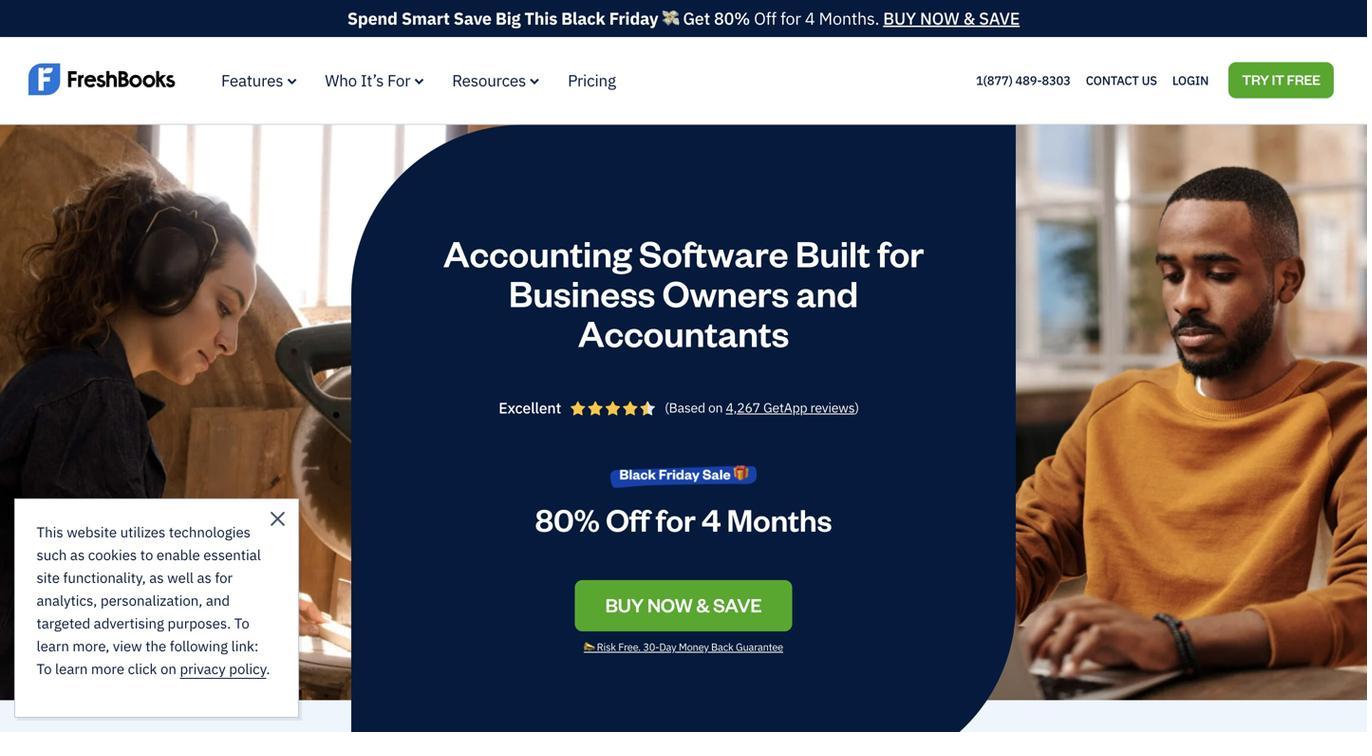 Task type: describe. For each thing, give the bounding box(es) containing it.
learn
[[37, 637, 69, 655]]

purposes.
[[168, 614, 231, 633]]

star rating image
[[571, 401, 656, 415]]

and inside accounting software built for business owners and accountants
[[796, 269, 859, 316]]

who it's for link
[[325, 70, 424, 91]]

contact
[[1087, 72, 1140, 89]]

4,267
[[726, 399, 761, 417]]

0 vertical spatial 4
[[805, 7, 815, 29]]

policy
[[229, 660, 266, 678]]

who
[[325, 70, 357, 91]]

1 horizontal spatial buy
[[884, 7, 917, 29]]

📣
[[584, 640, 595, 654]]

personalization,
[[101, 591, 203, 610]]

📣 risk free. 30-day money back guarantee link
[[577, 640, 791, 669]]

0 horizontal spatial as
[[70, 546, 85, 564]]

money
[[679, 640, 709, 654]]

campaign label image
[[611, 459, 757, 489]]

view
[[113, 637, 142, 655]]

us
[[1142, 72, 1158, 89]]

software
[[639, 230, 789, 276]]

for down campaign label image
[[656, 499, 696, 539]]

smart
[[402, 7, 450, 29]]

for left months.
[[781, 7, 802, 29]]

save
[[454, 7, 492, 29]]

try it free
[[1243, 71, 1321, 89]]

link:
[[231, 637, 259, 655]]

get
[[683, 7, 711, 29]]

it
[[1272, 71, 1285, 89]]

(based on 4,267 getapp reviews )
[[665, 399, 860, 417]]

0 vertical spatial &
[[964, 7, 976, 29]]

free.
[[619, 640, 641, 654]]

buy now & save
[[606, 593, 762, 617]]

who it's for
[[325, 70, 411, 91]]

cookies
[[88, 546, 137, 564]]

well
[[167, 569, 194, 587]]

advertising
[[94, 614, 164, 633]]

1 horizontal spatial buy now & save link
[[884, 7, 1020, 29]]

owners
[[663, 269, 789, 316]]

login
[[1173, 72, 1209, 89]]

0 vertical spatial this
[[525, 7, 558, 29]]

excellent
[[499, 398, 562, 418]]

more,
[[73, 637, 110, 655]]

pricing link
[[568, 70, 616, 91]]

0 horizontal spatial buy now & save link
[[575, 580, 793, 632]]

1 vertical spatial off
[[606, 499, 650, 539]]

big
[[496, 7, 521, 29]]

80% off for 4 months
[[535, 499, 832, 539]]

accountants
[[578, 309, 790, 356]]

💸
[[663, 7, 679, 29]]

1 vertical spatial now
[[648, 593, 693, 617]]

1(877) 489-8303 link
[[976, 72, 1071, 89]]

📣 risk free. 30-day money back guarantee
[[584, 640, 784, 654]]

analytics,
[[37, 591, 97, 610]]

following
[[170, 637, 228, 655]]

spend
[[348, 7, 398, 29]]

this inside this website utilizes technologies such as cookies to enable essential site functionality, as well as for analytics, personalization, and targeted advertising purposes.
[[37, 523, 63, 541]]

it's
[[361, 70, 384, 91]]

such
[[37, 546, 67, 564]]

1 horizontal spatial as
[[149, 569, 164, 587]]

try it free link
[[1229, 62, 1335, 99]]

4,267 getapp reviews link
[[726, 399, 855, 417]]

privacy
[[180, 660, 226, 678]]

site
[[37, 569, 60, 587]]

months.
[[819, 7, 880, 29]]

privacy policy link
[[37, 660, 270, 679]]

black
[[562, 7, 606, 29]]

1 vertical spatial save
[[714, 593, 762, 617]]

on
[[709, 399, 723, 417]]

accounting software built for business owners and accountants
[[443, 230, 924, 356]]

0 horizontal spatial buy
[[606, 593, 644, 617]]

essential
[[204, 546, 261, 564]]

risk
[[597, 640, 616, 654]]



Task type: vqa. For each thing, say whether or not it's contained in the screenshot.
Try it free for 30 days. No credit card required. Cancel anytime.
no



Task type: locate. For each thing, give the bounding box(es) containing it.
489-
[[1016, 72, 1042, 89]]

targeted
[[37, 614, 90, 633]]

business
[[509, 269, 656, 316]]

1 horizontal spatial 4
[[805, 7, 815, 29]]

0 vertical spatial buy
[[884, 7, 917, 29]]

accounting
[[443, 230, 632, 276]]

2 horizontal spatial as
[[197, 569, 212, 587]]

built
[[796, 230, 871, 276]]

8303
[[1042, 72, 1071, 89]]

0 horizontal spatial off
[[606, 499, 650, 539]]

)
[[855, 399, 860, 417]]

guarantee
[[736, 640, 784, 654]]

as up personalization,
[[149, 569, 164, 587]]

this
[[525, 7, 558, 29], [37, 523, 63, 541]]

and
[[796, 269, 859, 316], [206, 591, 230, 610]]

0 horizontal spatial save
[[714, 593, 762, 617]]

day
[[660, 640, 677, 654]]

buy up free.
[[606, 593, 644, 617]]

1 vertical spatial 80%
[[535, 499, 600, 539]]

1 vertical spatial buy now & save link
[[575, 580, 793, 632]]

features
[[221, 70, 283, 91]]

off down campaign label image
[[606, 499, 650, 539]]

now
[[920, 7, 960, 29], [648, 593, 693, 617]]

for
[[388, 70, 411, 91]]

as right such at the left bottom
[[70, 546, 85, 564]]

this website utilizes technologies such as cookies to enable essential site functionality, as well as for analytics, personalization, and targeted advertising purposes.
[[37, 523, 261, 633]]

0 vertical spatial and
[[796, 269, 859, 316]]

utilizes
[[120, 523, 166, 541]]

1 vertical spatial 4
[[702, 499, 721, 539]]

1 horizontal spatial now
[[920, 7, 960, 29]]

buy right months.
[[884, 7, 917, 29]]

0 vertical spatial buy now & save link
[[884, 7, 1020, 29]]

0 horizontal spatial 80%
[[535, 499, 600, 539]]

0 vertical spatial 80%
[[714, 7, 751, 29]]

privacy policy
[[180, 660, 266, 678]]

this up such at the left bottom
[[37, 523, 63, 541]]

features link
[[221, 70, 297, 91]]

1 horizontal spatial 80%
[[714, 7, 751, 29]]

0 horizontal spatial this
[[37, 523, 63, 541]]

for right built
[[878, 230, 924, 276]]

1 vertical spatial this
[[37, 523, 63, 541]]

technologies
[[169, 523, 251, 541]]

try
[[1243, 71, 1270, 89]]

login link
[[1173, 68, 1209, 93]]

4
[[805, 7, 815, 29], [702, 499, 721, 539]]

for inside accounting software built for business owners and accountants
[[878, 230, 924, 276]]

buy now & save link
[[884, 7, 1020, 29], [575, 580, 793, 632]]

buy
[[884, 7, 917, 29], [606, 593, 644, 617]]

0 vertical spatial save
[[980, 7, 1020, 29]]

1 vertical spatial buy
[[606, 593, 644, 617]]

to
[[140, 546, 153, 564]]

for inside this website utilizes technologies such as cookies to enable essential site functionality, as well as for analytics, personalization, and targeted advertising purposes.
[[215, 569, 233, 587]]

1 vertical spatial and
[[206, 591, 230, 610]]

0 horizontal spatial now
[[648, 593, 693, 617]]

and inside this website utilizes technologies such as cookies to enable essential site functionality, as well as for analytics, personalization, and targeted advertising purposes.
[[206, 591, 230, 610]]

enable
[[157, 546, 200, 564]]

off
[[754, 7, 777, 29], [606, 499, 650, 539]]

4 down campaign label image
[[702, 499, 721, 539]]

4 left months.
[[805, 7, 815, 29]]

1 horizontal spatial and
[[796, 269, 859, 316]]

for
[[781, 7, 802, 29], [878, 230, 924, 276], [656, 499, 696, 539], [215, 569, 233, 587]]

(based
[[665, 399, 706, 417]]

contact us link
[[1087, 68, 1158, 93]]

contact us
[[1087, 72, 1158, 89]]

resources
[[452, 70, 526, 91]]

free
[[1288, 71, 1321, 89]]

save up back
[[714, 593, 762, 617]]

save
[[980, 7, 1020, 29], [714, 593, 762, 617]]

0 horizontal spatial and
[[206, 591, 230, 610]]

to learn more, view the following link:
[[37, 614, 259, 655]]

save up 1(877)
[[980, 7, 1020, 29]]

as right the well in the left bottom of the page
[[197, 569, 212, 587]]

freshbooks logo image
[[28, 61, 176, 98]]

pricing
[[568, 70, 616, 91]]

functionality,
[[63, 569, 146, 587]]

for down essential
[[215, 569, 233, 587]]

1(877) 489-8303
[[976, 72, 1071, 89]]

0 vertical spatial off
[[754, 7, 777, 29]]

friday
[[609, 7, 659, 29]]

now right months.
[[920, 7, 960, 29]]

1 horizontal spatial save
[[980, 7, 1020, 29]]

1 horizontal spatial this
[[525, 7, 558, 29]]

0 horizontal spatial 4
[[702, 499, 721, 539]]

resources link
[[452, 70, 540, 91]]

80%
[[714, 7, 751, 29], [535, 499, 600, 539]]

off right get
[[754, 7, 777, 29]]

the
[[146, 637, 166, 655]]

back
[[712, 640, 734, 654]]

reviews
[[811, 399, 855, 417]]

30-
[[643, 640, 660, 654]]

1 vertical spatial &
[[697, 593, 710, 617]]

website
[[67, 523, 117, 541]]

months
[[727, 499, 832, 539]]

as
[[70, 546, 85, 564], [149, 569, 164, 587], [197, 569, 212, 587]]

1(877)
[[976, 72, 1013, 89]]

this right big
[[525, 7, 558, 29]]

now up day
[[648, 593, 693, 617]]

0 vertical spatial now
[[920, 7, 960, 29]]

getapp
[[764, 399, 808, 417]]

1 horizontal spatial off
[[754, 7, 777, 29]]

spend smart save big this black friday 💸 get 80% off for 4 months. buy now & save
[[348, 7, 1020, 29]]

buy now & save link up 1(877)
[[884, 7, 1020, 29]]

buy now & save link up the 📣 risk free. 30-day money back guarantee in the bottom of the page
[[575, 580, 793, 632]]

1 horizontal spatial &
[[964, 7, 976, 29]]

to
[[234, 614, 250, 633]]

0 horizontal spatial &
[[697, 593, 710, 617]]



